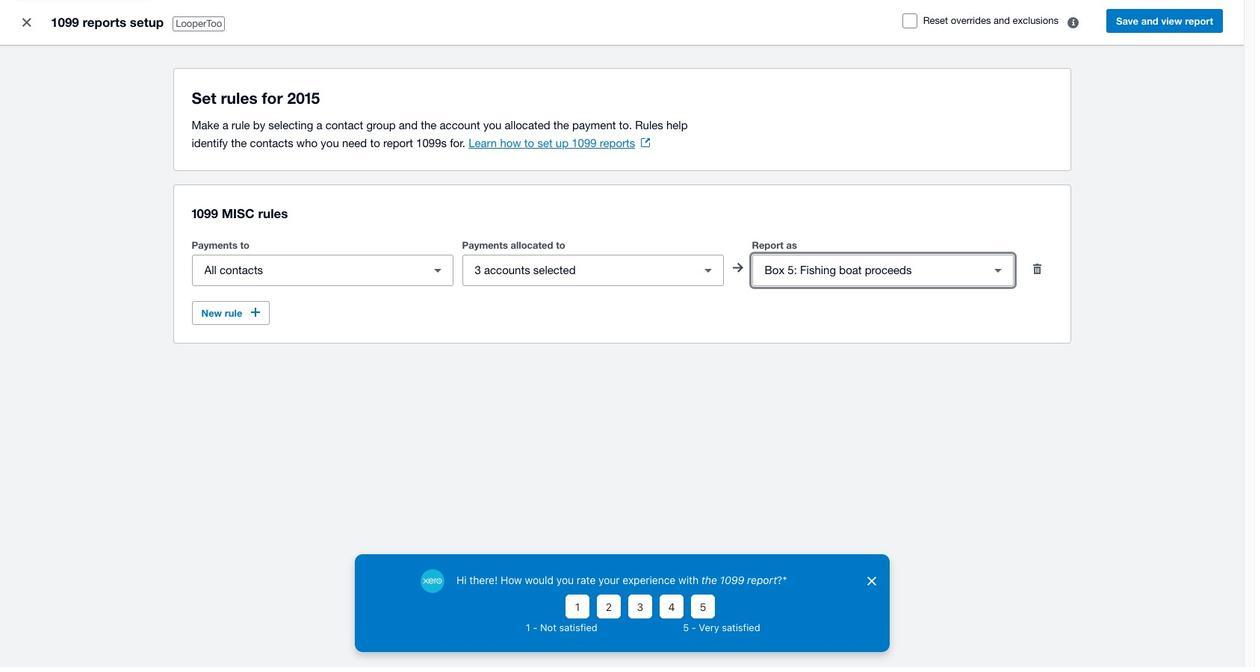 Task type: describe. For each thing, give the bounding box(es) containing it.
1 vertical spatial allocated
[[511, 239, 554, 251]]

report
[[752, 239, 784, 251]]

misc
[[222, 206, 255, 221]]

rules
[[636, 119, 664, 132]]

set
[[192, 89, 216, 108]]

0 vertical spatial you
[[484, 119, 502, 132]]

to down 1099 misc rules
[[240, 239, 250, 251]]

to.
[[619, 119, 633, 132]]

identify
[[192, 137, 228, 150]]

set
[[538, 137, 553, 150]]

1099 reports setup
[[51, 14, 164, 30]]

new rule button
[[192, 301, 270, 325]]

1 horizontal spatial the
[[421, 119, 437, 132]]

1099 for 1099 misc rules
[[192, 206, 218, 221]]

to inside make a rule by selecting a contact group and the account you allocated the payment to. rules help identify the contacts who you need to report 1099s for.
[[370, 137, 380, 150]]

Report as field
[[753, 256, 983, 285]]

selecting
[[269, 119, 313, 132]]

payments allocated to
[[462, 239, 566, 251]]

allocated inside make a rule by selecting a contact group and the account you allocated the payment to. rules help identify the contacts who you need to report 1099s for.
[[505, 119, 551, 132]]

and inside button
[[1142, 15, 1159, 27]]

reset overrides and exclusions
[[924, 15, 1059, 26]]

up
[[556, 137, 569, 150]]

by
[[253, 119, 265, 132]]

help
[[667, 119, 688, 132]]

1 horizontal spatial and
[[994, 15, 1011, 26]]

clear overrides and exclusions image
[[1059, 7, 1089, 37]]

delete the rule for payments to the all contacts, allocated to 5000 - cost of goods sold, 6000 - advertising and 6140 - business license & fees, mapped to misc_pre2020 box 5 image
[[1023, 254, 1053, 284]]

close rules image
[[12, 7, 42, 37]]

make a rule by selecting a contact group and the account you allocated the payment to. rules help identify the contacts who you need to report 1099s for.
[[192, 119, 688, 150]]

payments for payments allocated to
[[462, 239, 508, 251]]

overrides
[[951, 15, 992, 26]]

1 vertical spatial rules
[[258, 206, 288, 221]]

1099s
[[416, 137, 447, 150]]

as
[[787, 239, 798, 251]]

1 vertical spatial you
[[321, 137, 339, 150]]

rule inside 'new rule' button
[[225, 307, 242, 319]]



Task type: locate. For each thing, give the bounding box(es) containing it.
new rule
[[201, 307, 242, 319]]

a right make
[[222, 119, 229, 132]]

report down group
[[383, 137, 413, 150]]

allocated
[[505, 119, 551, 132], [511, 239, 554, 251]]

the
[[421, 119, 437, 132], [554, 119, 570, 132], [231, 137, 247, 150]]

the right identify
[[231, 137, 247, 150]]

1 horizontal spatial you
[[484, 119, 502, 132]]

2 horizontal spatial 1099
[[572, 137, 597, 150]]

0 vertical spatial allocated
[[505, 119, 551, 132]]

contacts
[[250, 137, 294, 150]]

learn how to set up 1099 reports
[[469, 137, 636, 150]]

rule
[[232, 119, 250, 132], [225, 307, 242, 319]]

set rules for 2015
[[192, 89, 320, 108]]

allocated up payments allocated to field
[[511, 239, 554, 251]]

setup
[[130, 14, 164, 30]]

reports down to.
[[600, 137, 636, 150]]

loopertoo
[[176, 18, 222, 29]]

1 horizontal spatial payments
[[462, 239, 508, 251]]

you
[[484, 119, 502, 132], [321, 137, 339, 150]]

2 a from the left
[[317, 119, 323, 132]]

0 horizontal spatial a
[[222, 119, 229, 132]]

Payments allocated to field
[[463, 256, 693, 285]]

0 horizontal spatial payments
[[192, 239, 238, 251]]

1099 misc rules
[[192, 206, 288, 221]]

2015
[[287, 89, 320, 108]]

rules left for
[[221, 89, 258, 108]]

0 vertical spatial reports
[[83, 14, 126, 30]]

2 payments from the left
[[462, 239, 508, 251]]

to down group
[[370, 137, 380, 150]]

expand list image
[[693, 256, 723, 286]]

to up payments allocated to field
[[556, 239, 566, 251]]

0 vertical spatial rules
[[221, 89, 258, 108]]

0 horizontal spatial report
[[383, 137, 413, 150]]

1 a from the left
[[222, 119, 229, 132]]

contact
[[326, 119, 364, 132]]

learn how to set up 1099 reports link
[[469, 137, 651, 150]]

report
[[1186, 15, 1214, 27], [383, 137, 413, 150]]

save and view report button
[[1107, 9, 1224, 33]]

reset
[[924, 15, 949, 26]]

2 horizontal spatial and
[[1142, 15, 1159, 27]]

1099 for 1099 reports setup
[[51, 14, 79, 30]]

2 horizontal spatial the
[[554, 119, 570, 132]]

a
[[222, 119, 229, 132], [317, 119, 323, 132]]

0 horizontal spatial rules
[[221, 89, 258, 108]]

need
[[342, 137, 367, 150]]

view
[[1162, 15, 1183, 27]]

a up who at the top left
[[317, 119, 323, 132]]

payments for payments to
[[192, 239, 238, 251]]

for
[[262, 89, 283, 108]]

and
[[994, 15, 1011, 26], [1142, 15, 1159, 27], [399, 119, 418, 132]]

payment
[[573, 119, 616, 132]]

0 horizontal spatial and
[[399, 119, 418, 132]]

0 horizontal spatial 1099
[[51, 14, 79, 30]]

group
[[367, 119, 396, 132]]

report inside make a rule by selecting a contact group and the account you allocated the payment to. rules help identify the contacts who you need to report 1099s for.
[[383, 137, 413, 150]]

how
[[500, 137, 522, 150]]

0 vertical spatial rule
[[232, 119, 250, 132]]

dialog
[[355, 555, 890, 653]]

and right group
[[399, 119, 418, 132]]

the up '1099s'
[[421, 119, 437, 132]]

1 horizontal spatial a
[[317, 119, 323, 132]]

to left set
[[525, 137, 535, 150]]

to
[[370, 137, 380, 150], [525, 137, 535, 150], [240, 239, 250, 251], [556, 239, 566, 251]]

and right overrides
[[994, 15, 1011, 26]]

reports
[[83, 14, 126, 30], [600, 137, 636, 150]]

1 vertical spatial report
[[383, 137, 413, 150]]

payments to
[[192, 239, 250, 251]]

rule inside make a rule by selecting a contact group and the account you allocated the payment to. rules help identify the contacts who you need to report 1099s for.
[[232, 119, 250, 132]]

report right view
[[1186, 15, 1214, 27]]

and left view
[[1142, 15, 1159, 27]]

1099 left misc
[[192, 206, 218, 221]]

1 vertical spatial rule
[[225, 307, 242, 319]]

rule left by
[[232, 119, 250, 132]]

0 vertical spatial report
[[1186, 15, 1214, 27]]

1099 down payment
[[572, 137, 597, 150]]

payments
[[192, 239, 238, 251], [462, 239, 508, 251]]

Payments to field
[[192, 256, 423, 285]]

expand list of boxes image
[[983, 256, 1013, 286]]

you right who at the top left
[[321, 137, 339, 150]]

save
[[1117, 15, 1139, 27]]

make
[[192, 119, 219, 132]]

rules
[[221, 89, 258, 108], [258, 206, 288, 221]]

1 vertical spatial 1099
[[572, 137, 597, 150]]

1 horizontal spatial 1099
[[192, 206, 218, 221]]

learn
[[469, 137, 497, 150]]

0 horizontal spatial the
[[231, 137, 247, 150]]

and inside make a rule by selecting a contact group and the account you allocated the payment to. rules help identify the contacts who you need to report 1099s for.
[[399, 119, 418, 132]]

0 vertical spatial 1099
[[51, 14, 79, 30]]

report inside button
[[1186, 15, 1214, 27]]

1 payments from the left
[[192, 239, 238, 251]]

1 vertical spatial reports
[[600, 137, 636, 150]]

you up learn
[[484, 119, 502, 132]]

for.
[[450, 137, 466, 150]]

1 horizontal spatial report
[[1186, 15, 1214, 27]]

allocated up how
[[505, 119, 551, 132]]

1 horizontal spatial rules
[[258, 206, 288, 221]]

who
[[297, 137, 318, 150]]

1 horizontal spatial reports
[[600, 137, 636, 150]]

1099 right close rules icon on the top left
[[51, 14, 79, 30]]

report as
[[752, 239, 798, 251]]

rules right misc
[[258, 206, 288, 221]]

1099
[[51, 14, 79, 30], [572, 137, 597, 150], [192, 206, 218, 221]]

0 horizontal spatial you
[[321, 137, 339, 150]]

reports left setup
[[83, 14, 126, 30]]

account
[[440, 119, 480, 132]]

expand list of contact groups image
[[423, 256, 453, 286]]

the up up on the top left
[[554, 119, 570, 132]]

save and view report
[[1117, 15, 1214, 27]]

0 horizontal spatial reports
[[83, 14, 126, 30]]

new
[[201, 307, 222, 319]]

rule right the new
[[225, 307, 242, 319]]

exclusions
[[1013, 15, 1059, 26]]

2 vertical spatial 1099
[[192, 206, 218, 221]]



Task type: vqa. For each thing, say whether or not it's contained in the screenshot.
svg image to the right
no



